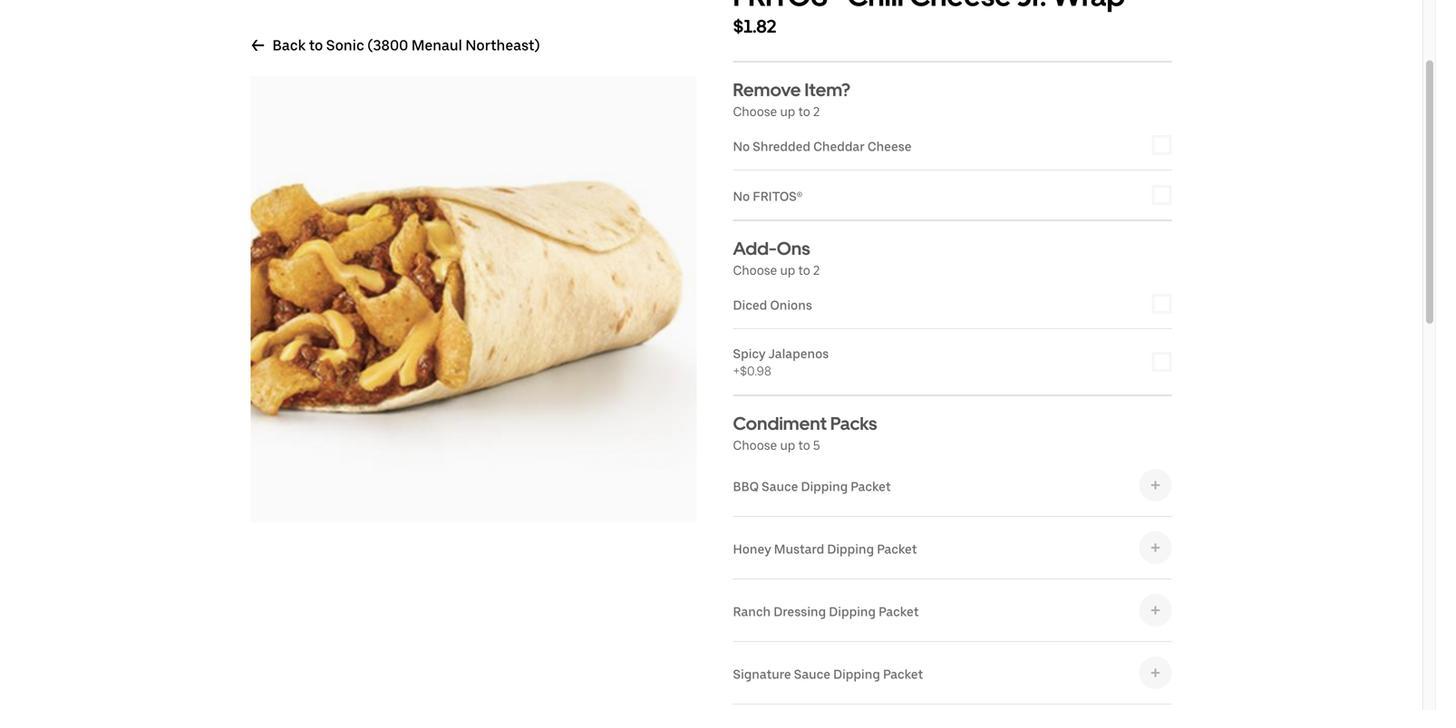 Task type: describe. For each thing, give the bounding box(es) containing it.
cheddar
[[814, 139, 865, 154]]

up for condiment
[[780, 438, 796, 453]]

dipping for bbq sauce dipping packet
[[801, 479, 848, 494]]

ranch
[[733, 604, 771, 619]]

packet for honey mustard dipping packet
[[877, 541, 917, 557]]

honey mustard dipping packet
[[733, 541, 917, 557]]

remove item? choose up to 2
[[733, 79, 851, 119]]

no fritos®
[[733, 189, 803, 204]]

to for condiment
[[798, 438, 811, 453]]

5
[[813, 438, 820, 453]]

packs
[[831, 413, 878, 434]]

packet for bbq sauce dipping packet
[[851, 479, 891, 494]]

bbq sauce dipping packet
[[733, 479, 891, 494]]

signature
[[733, 667, 791, 682]]

jalapenos
[[769, 346, 829, 361]]

mustard
[[774, 541, 825, 557]]

$1.82
[[733, 15, 777, 37]]

to for remove
[[798, 104, 811, 119]]

choose for remove
[[733, 104, 777, 119]]

up for remove
[[780, 104, 796, 119]]

spicy jalapenos + $0.98
[[733, 346, 829, 379]]

choose for add-
[[733, 263, 777, 278]]

cheese
[[868, 139, 912, 154]]

no for no fritos®
[[733, 189, 750, 204]]

packet for ranch dressing dipping packet
[[879, 604, 919, 619]]

dipping for ranch dressing dipping packet
[[829, 604, 876, 619]]

choose for condiment
[[733, 438, 777, 453]]

packet for signature sauce dipping packet
[[883, 667, 923, 682]]

northeast)
[[466, 37, 540, 54]]

fritos®
[[753, 189, 803, 204]]

back to sonic (3800 menaul northeast) link
[[251, 36, 540, 54]]

dipping for honey mustard dipping packet
[[827, 541, 874, 557]]

ranch dressing dipping packet
[[733, 604, 919, 619]]

to for add-
[[798, 263, 811, 278]]

onions
[[770, 297, 812, 313]]

shredded
[[753, 139, 811, 154]]

sauce for bbq
[[762, 479, 798, 494]]

up for add-
[[780, 263, 796, 278]]



Task type: vqa. For each thing, say whether or not it's contained in the screenshot.
the bottommost No
yes



Task type: locate. For each thing, give the bounding box(es) containing it.
1 vertical spatial no
[[733, 189, 750, 204]]

1 2 from the top
[[813, 104, 820, 119]]

choose inside the add-ons choose up to 2
[[733, 263, 777, 278]]

2 2 from the top
[[813, 263, 820, 278]]

dipping right dressing
[[829, 604, 876, 619]]

0 vertical spatial choose
[[733, 104, 777, 119]]

2 vertical spatial choose
[[733, 438, 777, 453]]

no left fritos®
[[733, 189, 750, 204]]

1 choose from the top
[[733, 104, 777, 119]]

dipping for signature sauce dipping packet
[[833, 667, 880, 682]]

1 vertical spatial sauce
[[794, 667, 831, 682]]

+
[[733, 363, 740, 379]]

1 vertical spatial choose
[[733, 263, 777, 278]]

0 vertical spatial 2
[[813, 104, 820, 119]]

1 no from the top
[[733, 139, 750, 154]]

3 choose from the top
[[733, 438, 777, 453]]

ons
[[777, 238, 810, 259]]

to left '5'
[[798, 438, 811, 453]]

up inside the add-ons choose up to 2
[[780, 263, 796, 278]]

no for no shredded cheddar cheese
[[733, 139, 750, 154]]

sauce for signature
[[794, 667, 831, 682]]

spicy
[[733, 346, 766, 361]]

to down item?
[[798, 104, 811, 119]]

packet
[[851, 479, 891, 494], [877, 541, 917, 557], [879, 604, 919, 619], [883, 667, 923, 682]]

item?
[[805, 79, 851, 101]]

2 inside the add-ons choose up to 2
[[813, 263, 820, 278]]

choose down the condiment on the bottom
[[733, 438, 777, 453]]

$0.98
[[740, 363, 772, 379]]

choose down 'add-'
[[733, 263, 777, 278]]

sauce right the bbq
[[762, 479, 798, 494]]

0 vertical spatial sauce
[[762, 479, 798, 494]]

add-ons choose up to 2
[[733, 238, 820, 278]]

add-
[[733, 238, 777, 259]]

back to sonic (3800 menaul northeast)
[[273, 37, 540, 54]]

up down remove
[[780, 104, 796, 119]]

dipping
[[801, 479, 848, 494], [827, 541, 874, 557], [829, 604, 876, 619], [833, 667, 880, 682]]

0 vertical spatial up
[[780, 104, 796, 119]]

up inside 'remove item? choose up to 2'
[[780, 104, 796, 119]]

1 vertical spatial up
[[780, 263, 796, 278]]

sauce right signature
[[794, 667, 831, 682]]

choose down remove
[[733, 104, 777, 119]]

no
[[733, 139, 750, 154], [733, 189, 750, 204]]

sonic
[[326, 37, 364, 54]]

1 up from the top
[[780, 104, 796, 119]]

bbq
[[733, 479, 759, 494]]

2
[[813, 104, 820, 119], [813, 263, 820, 278]]

condiment packs choose up to 5
[[733, 413, 878, 453]]

diced
[[733, 297, 767, 313]]

back
[[273, 37, 306, 54]]

up down ons
[[780, 263, 796, 278]]

to
[[309, 37, 323, 54], [798, 104, 811, 119], [798, 263, 811, 278], [798, 438, 811, 453]]

choose inside condiment packs choose up to 5
[[733, 438, 777, 453]]

2 inside 'remove item? choose up to 2'
[[813, 104, 820, 119]]

sauce
[[762, 479, 798, 494], [794, 667, 831, 682]]

2 no from the top
[[733, 189, 750, 204]]

no shredded cheddar cheese
[[733, 139, 912, 154]]

dressing
[[774, 604, 826, 619]]

up inside condiment packs choose up to 5
[[780, 438, 796, 453]]

signature sauce dipping packet
[[733, 667, 923, 682]]

(3800
[[368, 37, 408, 54]]

to right the "back"
[[309, 37, 323, 54]]

to inside the add-ons choose up to 2
[[798, 263, 811, 278]]

choose inside 'remove item? choose up to 2'
[[733, 104, 777, 119]]

2 for item?
[[813, 104, 820, 119]]

to inside 'remove item? choose up to 2'
[[798, 104, 811, 119]]

to down ons
[[798, 263, 811, 278]]

up
[[780, 104, 796, 119], [780, 263, 796, 278], [780, 438, 796, 453]]

3 up from the top
[[780, 438, 796, 453]]

honey
[[733, 541, 771, 557]]

2 up from the top
[[780, 263, 796, 278]]

up down the condiment on the bottom
[[780, 438, 796, 453]]

menaul
[[412, 37, 462, 54]]

dipping right the mustard
[[827, 541, 874, 557]]

2 choose from the top
[[733, 263, 777, 278]]

remove
[[733, 79, 801, 101]]

to inside back to sonic (3800 menaul northeast) link
[[309, 37, 323, 54]]

0 vertical spatial no
[[733, 139, 750, 154]]

dipping down '5'
[[801, 479, 848, 494]]

diced onions
[[733, 297, 812, 313]]

2 vertical spatial up
[[780, 438, 796, 453]]

1 vertical spatial 2
[[813, 263, 820, 278]]

to inside condiment packs choose up to 5
[[798, 438, 811, 453]]

2 for ons
[[813, 263, 820, 278]]

choose
[[733, 104, 777, 119], [733, 263, 777, 278], [733, 438, 777, 453]]

dipping down ranch dressing dipping packet
[[833, 667, 880, 682]]

no left shredded
[[733, 139, 750, 154]]

condiment
[[733, 413, 827, 434]]



